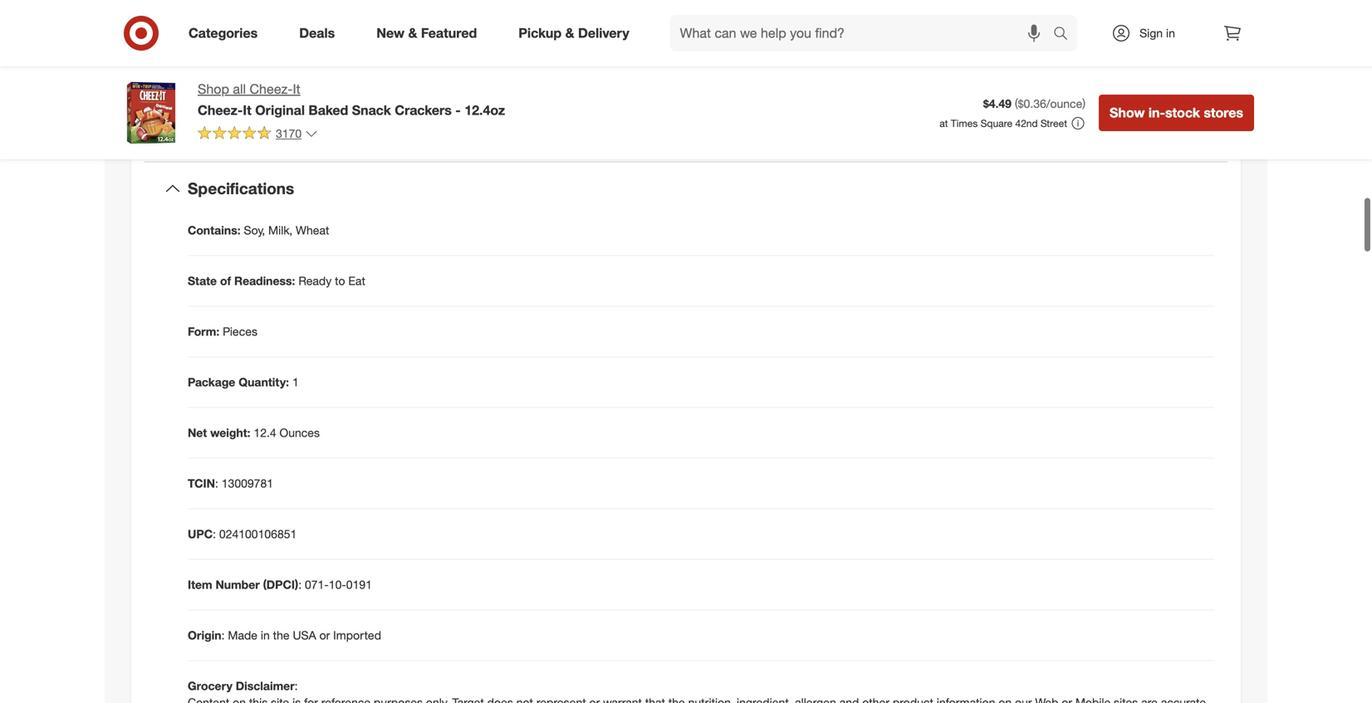 Task type: locate. For each thing, give the bounding box(es) containing it.
0%
[[648, 62, 668, 79]]

dietary fiber
[[200, 33, 282, 49]]

0 horizontal spatial it
[[243, 102, 252, 118]]

tcin
[[188, 476, 215, 491]]

$4.49
[[984, 97, 1012, 111]]

cheez-
[[250, 81, 293, 97], [198, 102, 243, 118]]

& right 'pickup' at top
[[566, 25, 575, 41]]

(
[[1015, 97, 1018, 111]]

0 horizontal spatial show
[[182, 109, 207, 121]]

to
[[335, 274, 345, 288]]

in
[[1167, 26, 1176, 40], [261, 629, 270, 643]]

0 horizontal spatial all
[[210, 109, 220, 121]]

ready
[[299, 274, 332, 288]]

1 vertical spatial in
[[261, 629, 270, 643]]

deals
[[299, 25, 335, 41]]

all for shop
[[233, 81, 246, 97]]

state of readiness: ready to eat
[[188, 274, 365, 288]]

sign in
[[1140, 26, 1176, 40]]

street
[[1041, 117, 1068, 130]]

all inside button
[[210, 109, 220, 121]]

usa
[[293, 629, 316, 643]]

& inside "link"
[[566, 25, 575, 41]]

1 horizontal spatial &
[[566, 25, 575, 41]]

show all nutritional info
[[182, 109, 286, 121]]

1 horizontal spatial all
[[233, 81, 246, 97]]

grm
[[293, 33, 317, 49], [290, 62, 314, 79]]

-
[[456, 102, 461, 118]]

pieces
[[223, 324, 258, 339]]

at
[[940, 117, 948, 130]]

/ounce
[[1047, 97, 1083, 111]]

grm down deals
[[290, 62, 314, 79]]

&
[[408, 25, 417, 41], [566, 25, 575, 41]]

& for new
[[408, 25, 417, 41]]

square
[[981, 117, 1013, 130]]

:
[[215, 476, 218, 491], [213, 527, 216, 542], [298, 578, 302, 592], [221, 629, 225, 643], [295, 679, 298, 694]]

info
[[269, 109, 286, 121]]

all down sugars
[[233, 81, 246, 97]]

0 vertical spatial cheez-
[[250, 81, 293, 97]]

1 horizontal spatial cheez-
[[250, 81, 293, 97]]

1 horizontal spatial it
[[293, 81, 301, 97]]

net
[[188, 426, 207, 440]]

show left in-
[[1110, 105, 1145, 121]]

(dpci)
[[263, 578, 298, 592]]

new & featured link
[[362, 15, 498, 52]]

sign in link
[[1098, 15, 1201, 52]]

1 & from the left
[[408, 25, 417, 41]]

sign
[[1140, 26, 1163, 40]]

: down usa on the left of page
[[295, 679, 298, 694]]

0 vertical spatial all
[[233, 81, 246, 97]]

made
[[228, 629, 258, 643]]

show down shop
[[182, 109, 207, 121]]

imported
[[333, 629, 381, 643]]

number
[[216, 578, 260, 592]]

it up original
[[293, 81, 301, 97]]

it
[[293, 81, 301, 97], [243, 102, 252, 118]]

in right sign
[[1167, 26, 1176, 40]]

image of cheez-it original baked snack crackers - 12.4oz image
[[118, 80, 184, 146]]

: left made
[[221, 629, 225, 643]]

show inside show in-stock stores button
[[1110, 105, 1145, 121]]

show for show all nutritional info
[[182, 109, 207, 121]]

0 horizontal spatial cheez-
[[198, 102, 243, 118]]

0 horizontal spatial in
[[261, 629, 270, 643]]

in-
[[1149, 105, 1166, 121]]

: left 13009781
[[215, 476, 218, 491]]

all inside "shop all cheez-it cheez-it original baked snack crackers - 12.4oz"
[[233, 81, 246, 97]]

13009781
[[222, 476, 273, 491]]

1 vertical spatial it
[[243, 102, 252, 118]]

1 vertical spatial all
[[210, 109, 220, 121]]

nutritional
[[222, 109, 266, 121]]

package quantity: 1
[[188, 375, 299, 390]]

all
[[233, 81, 246, 97], [210, 109, 220, 121]]

cheez- up original
[[250, 81, 293, 97]]

it up 3170 link
[[243, 102, 252, 118]]

12.4oz
[[465, 102, 505, 118]]

origin : made in the usa or imported
[[188, 629, 381, 643]]

contains: soy, milk, wheat
[[188, 223, 329, 238]]

all down shop
[[210, 109, 220, 121]]

1 horizontal spatial in
[[1167, 26, 1176, 40]]

0 horizontal spatial &
[[408, 25, 417, 41]]

1 horizontal spatial show
[[1110, 105, 1145, 121]]

original
[[255, 102, 305, 118]]

search button
[[1046, 15, 1086, 55]]

categories link
[[174, 15, 279, 52]]

origin
[[188, 629, 221, 643]]

form:
[[188, 324, 220, 339]]

2 & from the left
[[566, 25, 575, 41]]

show inside show all nutritional info button
[[182, 109, 207, 121]]

shop all cheez-it cheez-it original baked snack crackers - 12.4oz
[[198, 81, 505, 118]]

grocery disclaimer :
[[188, 679, 298, 694]]

show
[[1110, 105, 1145, 121], [182, 109, 207, 121]]

quantity:
[[239, 375, 289, 390]]

cheez- down shop
[[198, 102, 243, 118]]

What can we help you find? suggestions appear below search field
[[670, 15, 1058, 52]]

& right new at left top
[[408, 25, 417, 41]]

of
[[220, 274, 231, 288]]

: left the 024100106851
[[213, 527, 216, 542]]

wheat
[[296, 223, 329, 238]]

categories
[[189, 25, 258, 41]]

1
[[292, 375, 299, 390]]

package
[[188, 375, 235, 390]]

shop
[[198, 81, 229, 97]]

42nd
[[1016, 117, 1038, 130]]

grm right fiber
[[293, 33, 317, 49]]

delivery
[[578, 25, 630, 41]]

search
[[1046, 27, 1086, 43]]

in left the
[[261, 629, 270, 643]]



Task type: describe. For each thing, give the bounding box(es) containing it.
total sugars 0 grm
[[200, 62, 314, 79]]

grocery
[[188, 679, 233, 694]]

1 vertical spatial grm
[[290, 62, 314, 79]]

or
[[320, 629, 330, 643]]

show all nutritional info button
[[174, 102, 293, 128]]

: for 13009781
[[215, 476, 218, 491]]

contains:
[[188, 223, 241, 238]]

specifications
[[188, 179, 294, 198]]

dietary
[[200, 33, 246, 49]]

pickup & delivery
[[519, 25, 630, 41]]

: for made
[[221, 629, 225, 643]]

071-
[[305, 578, 329, 592]]

upc : 024100106851
[[188, 527, 297, 542]]

the
[[273, 629, 290, 643]]

024100106851
[[219, 527, 297, 542]]

eat
[[348, 274, 365, 288]]

deals link
[[285, 15, 356, 52]]

weight:
[[210, 426, 251, 440]]

times
[[951, 117, 978, 130]]

baked
[[309, 102, 348, 118]]

0
[[283, 62, 290, 79]]

$4.49 ( $0.36 /ounce )
[[984, 97, 1086, 111]]

: for 024100106851
[[213, 527, 216, 542]]

12.4
[[254, 426, 276, 440]]

upc
[[188, 527, 213, 542]]

)
[[1083, 97, 1086, 111]]

new
[[377, 25, 405, 41]]

milk,
[[268, 223, 293, 238]]

: left 071-
[[298, 578, 302, 592]]

at times square 42nd street
[[940, 117, 1068, 130]]

state
[[188, 274, 217, 288]]

show in-stock stores
[[1110, 105, 1244, 121]]

disclaimer
[[236, 679, 295, 694]]

2%
[[648, 33, 668, 49]]

pickup & delivery link
[[505, 15, 650, 52]]

0 vertical spatial in
[[1167, 26, 1176, 40]]

stock
[[1166, 105, 1201, 121]]

stores
[[1204, 105, 1244, 121]]

0 vertical spatial it
[[293, 81, 301, 97]]

new & featured
[[377, 25, 477, 41]]

net weight: 12.4 ounces
[[188, 426, 320, 440]]

$0.36
[[1018, 97, 1047, 111]]

soy,
[[244, 223, 265, 238]]

0 vertical spatial grm
[[293, 33, 317, 49]]

ounces
[[280, 426, 320, 440]]

3170 link
[[198, 125, 318, 144]]

form: pieces
[[188, 324, 258, 339]]

snack
[[352, 102, 391, 118]]

item
[[188, 578, 212, 592]]

all for show
[[210, 109, 220, 121]]

sugars
[[234, 62, 279, 79]]

show for show in-stock stores
[[1110, 105, 1145, 121]]

specifications button
[[145, 163, 1228, 216]]

pickup
[[519, 25, 562, 41]]

tcin : 13009781
[[188, 476, 273, 491]]

& for pickup
[[566, 25, 575, 41]]

crackers
[[395, 102, 452, 118]]

3170
[[276, 126, 302, 141]]

10-
[[329, 578, 346, 592]]

show in-stock stores button
[[1099, 95, 1255, 131]]

readiness:
[[234, 274, 295, 288]]

featured
[[421, 25, 477, 41]]

item number (dpci) : 071-10-0191
[[188, 578, 372, 592]]

0191
[[346, 578, 372, 592]]

1 vertical spatial cheez-
[[198, 102, 243, 118]]

total
[[200, 62, 231, 79]]



Task type: vqa. For each thing, say whether or not it's contained in the screenshot.
Original
yes



